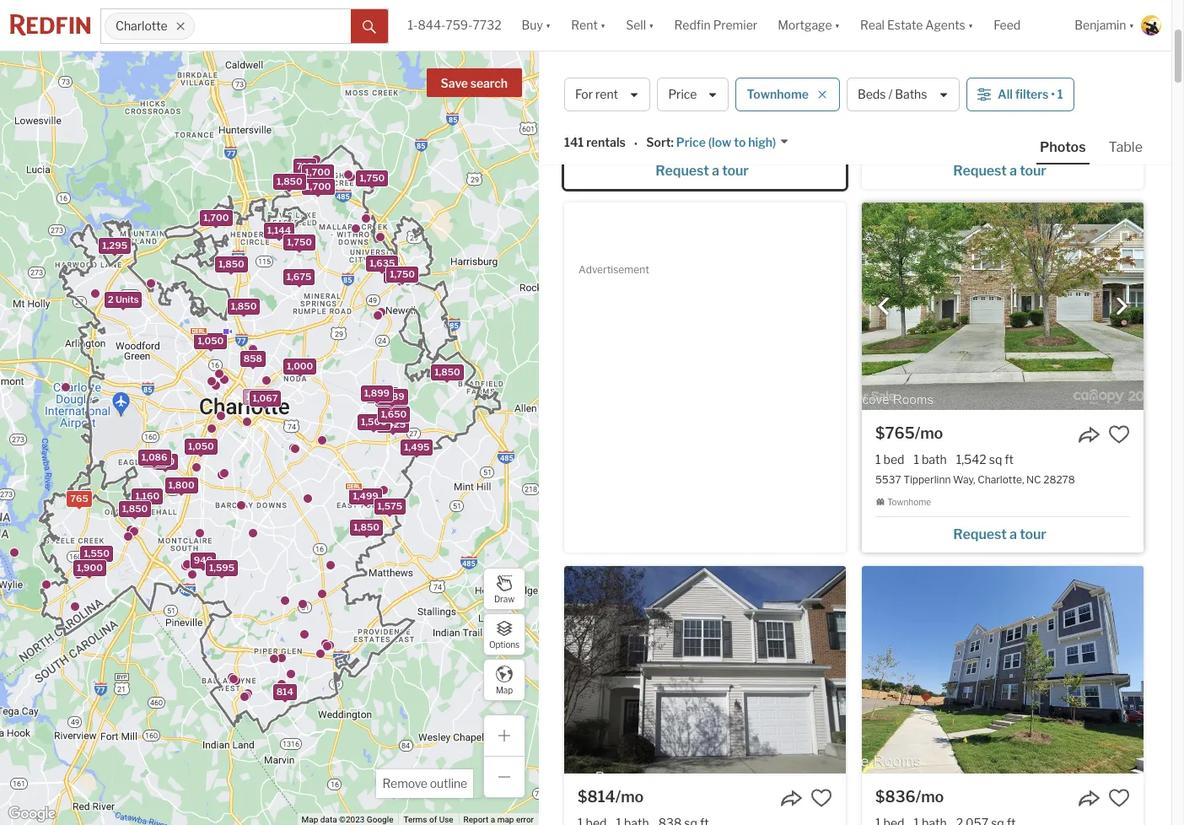 Task type: locate. For each thing, give the bounding box(es) containing it.
1 vertical spatial 1,050
[[188, 440, 214, 452]]

map
[[496, 685, 513, 695], [302, 815, 318, 824]]

sq for $710 /mo
[[692, 89, 705, 103]]

save
[[441, 76, 468, 90]]

1 up tipperlinn
[[914, 452, 919, 466]]

1,425 inside map region
[[380, 418, 405, 430]]

©2023
[[339, 815, 365, 824]]

next button image
[[1114, 298, 1130, 315]]

a for request a tour button associated with $710 /mo
[[712, 163, 720, 179]]

1 up 28217
[[1058, 87, 1064, 102]]

1 horizontal spatial 1,425
[[659, 89, 689, 103]]

request a tour button for $765 /mo
[[876, 520, 1130, 545]]

1,542
[[956, 452, 987, 466]]

price for price (low to high)
[[676, 135, 706, 150]]

1,425 down 1,799
[[380, 418, 405, 430]]

1 vertical spatial townhome
[[590, 133, 634, 144]]

1,839
[[379, 390, 404, 402]]

1,600
[[956, 89, 988, 103]]

3 ▾ from the left
[[649, 18, 654, 32]]

request a tour for $765 /mo
[[953, 526, 1047, 542]]

favorite button checkbox for $710 /mo
[[811, 60, 833, 82]]

ft for $710 /mo
[[707, 89, 716, 103]]

$760 /mo
[[876, 61, 944, 78]]

1,635
[[369, 257, 395, 268]]

0 vertical spatial townhome
[[747, 87, 809, 102]]

0 vertical spatial charlotte
[[116, 19, 167, 33]]

estate
[[887, 18, 923, 32]]

request a tour down "5537 tipperlinn way, charlotte, nc 28278"
[[953, 526, 1047, 542]]

▾ left user photo
[[1129, 18, 1135, 32]]

1 bath up greenmarket
[[914, 89, 947, 103]]

2 vertical spatial townhome
[[888, 497, 931, 507]]

tipperlinn
[[904, 473, 951, 486]]

premier
[[713, 18, 758, 32]]

▾ right mortgage
[[835, 18, 840, 32]]

0 horizontal spatial 1,425
[[380, 418, 405, 430]]

▾ right rent
[[600, 18, 606, 32]]

1 bed
[[578, 89, 607, 103], [876, 89, 905, 103], [876, 452, 905, 466]]

0 vertical spatial •
[[1051, 87, 1055, 102]]

▾
[[546, 18, 551, 32], [600, 18, 606, 32], [649, 18, 654, 32], [835, 18, 840, 32], [968, 18, 974, 32], [1129, 18, 1135, 32]]

a for request a tour button below 2617 greenmarket dr, charlotte, nc 28217
[[1010, 163, 1017, 179]]

1 vertical spatial •
[[634, 136, 638, 151]]

a for request a tour button related to $765 /mo
[[1010, 526, 1017, 542]]

2 ▾ from the left
[[600, 18, 606, 32]]

price right :
[[676, 135, 706, 150]]

• inside 'button'
[[1051, 87, 1055, 102]]

nc left 28278
[[1027, 473, 1042, 486]]

0 horizontal spatial townhome
[[590, 133, 634, 144]]

sq up 6453 ziegler ln, charlotte, nc 28269
[[692, 89, 705, 103]]

0 vertical spatial 1,425
[[659, 89, 689, 103]]

sell ▾ button
[[626, 0, 654, 51]]

save search
[[441, 76, 508, 90]]

tour down price (low to high) button
[[722, 163, 749, 179]]

a left photos button
[[1010, 163, 1017, 179]]

remove charlotte image
[[176, 21, 186, 31]]

bath for $765 /mo
[[922, 452, 947, 466]]

0 vertical spatial 1,050
[[197, 335, 223, 346]]

• left sort
[[634, 136, 638, 151]]

tour for $765 /mo
[[1020, 526, 1047, 542]]

charlotte, down 1,542 sq ft
[[978, 473, 1025, 486]]

request for $710 /mo
[[656, 163, 709, 179]]

request down :
[[656, 163, 709, 179]]

6 ▾ from the left
[[1129, 18, 1135, 32]]

request for $765 /mo
[[953, 526, 1007, 542]]

map for map data ©2023 google
[[302, 815, 318, 824]]

•
[[1051, 87, 1055, 102], [634, 136, 638, 151]]

sq
[[692, 89, 705, 103], [991, 89, 1004, 103], [989, 452, 1002, 466]]

beds / baths
[[858, 87, 928, 102]]

request a tour
[[656, 163, 749, 179], [953, 163, 1047, 179], [953, 526, 1047, 542]]

advertisement
[[579, 263, 649, 276]]

map down options
[[496, 685, 513, 695]]

1 bath up tipperlinn
[[914, 452, 947, 466]]

1,750
[[359, 171, 384, 183], [287, 236, 312, 248], [389, 268, 415, 280]]

townhome down 'ziegler'
[[590, 133, 634, 144]]

for rent
[[575, 87, 618, 102]]

1 vertical spatial favorite button checkbox
[[1108, 423, 1130, 445]]

0 horizontal spatial •
[[634, 136, 638, 151]]

tour
[[722, 163, 749, 179], [1020, 163, 1047, 179], [1020, 526, 1047, 542]]

buy
[[522, 18, 543, 32]]

• right filters at the top right of page
[[1051, 87, 1055, 102]]

▾ right the "buy"
[[546, 18, 551, 32]]

bath up ln,
[[624, 89, 649, 103]]

1,575
[[377, 500, 402, 512]]

• inside 141 rentals •
[[634, 136, 638, 151]]

map
[[497, 815, 514, 824]]

(low
[[708, 135, 732, 150]]

bath for $710 /mo
[[624, 89, 649, 103]]

map button
[[483, 659, 526, 701]]

tour down 28278
[[1020, 526, 1047, 542]]

1,425 up 6453 ziegler ln, charlotte, nc 28269
[[659, 89, 689, 103]]

bed for $765
[[884, 452, 905, 466]]

request a tour button down 2617 greenmarket dr, charlotte, nc 28217
[[876, 157, 1130, 182]]

favorite button image
[[811, 60, 833, 82], [811, 787, 833, 809], [1108, 787, 1130, 809]]

all
[[998, 87, 1013, 102]]

favorite button checkbox
[[811, 60, 833, 82], [1108, 423, 1130, 445], [811, 787, 833, 809]]

nc left 28269
[[707, 110, 722, 123]]

a down "5537 tipperlinn way, charlotte, nc 28278"
[[1010, 526, 1017, 542]]

1 horizontal spatial townhome
[[747, 87, 809, 102]]

townhome up 28269
[[747, 87, 809, 102]]

bath up tipperlinn
[[922, 452, 947, 466]]

141 rentals •
[[564, 135, 638, 151]]

1 bed up 6453
[[578, 89, 607, 103]]

0 vertical spatial map
[[496, 685, 513, 695]]

bed up 2617
[[884, 89, 905, 103]]

1 up 6453
[[578, 89, 583, 103]]

beds / baths button
[[847, 78, 960, 111]]

request a tour button down "5537 tipperlinn way, charlotte, nc 28278"
[[876, 520, 1130, 545]]

1 vertical spatial 1,595
[[209, 561, 234, 573]]

0 vertical spatial favorite button checkbox
[[811, 60, 833, 82]]

charlotte, down 1,425 sq ft
[[658, 110, 705, 123]]

2 units
[[107, 294, 138, 305]]

outline
[[430, 776, 467, 790]]

map region
[[0, 0, 656, 825]]

townhome down tipperlinn
[[888, 497, 931, 507]]

request a tour button
[[578, 157, 833, 182], [876, 157, 1130, 182], [876, 520, 1130, 545]]

buy ▾ button
[[512, 0, 561, 51]]

bath up greenmarket
[[922, 89, 947, 103]]

2
[[107, 294, 113, 305]]

report
[[464, 815, 489, 824]]

request a tour down (low
[[656, 163, 749, 179]]

sort :
[[646, 135, 674, 150]]

:
[[671, 135, 674, 150]]

1 vertical spatial 1,425
[[380, 418, 405, 430]]

1,550
[[83, 547, 109, 559]]

None search field
[[195, 9, 351, 43]]

sell
[[626, 18, 646, 32]]

map for map
[[496, 685, 513, 695]]

nc down filters at the top right of page
[[1030, 110, 1045, 123]]

of
[[429, 815, 437, 824]]

1,160
[[135, 489, 159, 501]]

0 horizontal spatial 1,595
[[209, 561, 234, 573]]

▾ right the agents
[[968, 18, 974, 32]]

bed up 5537
[[884, 452, 905, 466]]

map left data
[[302, 815, 318, 824]]

options
[[489, 639, 520, 649]]

1 horizontal spatial 1,750
[[359, 171, 384, 183]]

▾ right 'sell'
[[649, 18, 654, 32]]

$836 /mo
[[876, 787, 944, 805]]

request down "5537 tipperlinn way, charlotte, nc 28278"
[[953, 526, 1007, 542]]

1,700
[[305, 166, 330, 178], [305, 180, 331, 192], [203, 211, 229, 223], [246, 390, 271, 402]]

/mo for $760 /mo
[[916, 61, 944, 78]]

1 up 5537
[[876, 452, 881, 466]]

photo of 6453 ziegler ln, charlotte, nc 28269 image
[[564, 0, 846, 46]]

1 horizontal spatial •
[[1051, 87, 1055, 102]]

844-
[[418, 18, 446, 32]]

map inside button
[[496, 685, 513, 695]]

1 vertical spatial price
[[676, 135, 706, 150]]

rent ▾
[[571, 18, 606, 32]]

1,295
[[102, 240, 127, 251]]

agents
[[926, 18, 966, 32]]

previous button image
[[876, 298, 893, 315]]

sq right 1,542
[[989, 452, 1002, 466]]

1 horizontal spatial charlotte
[[564, 68, 648, 90]]

4 ▾ from the left
[[835, 18, 840, 32]]

filters
[[1016, 87, 1049, 102]]

▾ for mortgage ▾
[[835, 18, 840, 32]]

request a tour button down (low
[[578, 157, 833, 182]]

a down (low
[[712, 163, 720, 179]]

favorite button checkbox for $765 /mo
[[1108, 423, 1130, 445]]

bed up 6453
[[586, 89, 607, 103]]

rentals
[[586, 135, 626, 150]]

price (low to high)
[[676, 135, 776, 150]]

28217
[[1047, 110, 1076, 123]]

google image
[[4, 803, 60, 825]]

mortgage ▾ button
[[778, 0, 840, 51]]

options button
[[483, 613, 526, 655]]

836
[[145, 451, 164, 463]]

draw
[[494, 593, 515, 604]]

rent
[[571, 18, 598, 32]]

bed
[[586, 89, 607, 103], [884, 89, 905, 103], [884, 452, 905, 466]]

1 up greenmarket
[[914, 89, 919, 103]]

photo of 5537 tipperlinn way, charlotte, nc 28278 image
[[862, 202, 1144, 410]]

1 vertical spatial map
[[302, 815, 318, 824]]

2 vertical spatial favorite button checkbox
[[811, 787, 833, 809]]

townhome inside button
[[747, 87, 809, 102]]

1 ▾ from the left
[[546, 18, 551, 32]]

a left map
[[491, 815, 495, 824]]

▾ for rent ▾
[[600, 18, 606, 32]]

/mo for $836 /mo
[[916, 787, 944, 805]]

1,799
[[378, 392, 403, 404]]

0 horizontal spatial map
[[302, 815, 318, 824]]

favorite button image
[[1108, 423, 1130, 445]]

0 vertical spatial price
[[668, 87, 697, 102]]

1 vertical spatial charlotte
[[564, 68, 648, 90]]

1-
[[408, 18, 418, 32]]

feed
[[994, 18, 1021, 32]]

0 horizontal spatial charlotte
[[116, 19, 167, 33]]

real estate agents ▾
[[860, 18, 974, 32]]

0 horizontal spatial 1,750
[[287, 236, 312, 248]]

sell ▾
[[626, 18, 654, 32]]

1 horizontal spatial map
[[496, 685, 513, 695]]

1 inside 'button'
[[1058, 87, 1064, 102]]

2 vertical spatial 1,750
[[389, 268, 415, 280]]

1 bath up 'ziegler'
[[616, 89, 649, 103]]

1,542 sq ft
[[956, 452, 1014, 466]]

0 vertical spatial 1,595
[[381, 407, 406, 419]]

price up 6453 ziegler ln, charlotte, nc 28269
[[668, 87, 697, 102]]

/
[[889, 87, 893, 102]]

▾ for buy ▾
[[546, 18, 551, 32]]

2 horizontal spatial townhome
[[888, 497, 931, 507]]

charlotte
[[116, 19, 167, 33], [564, 68, 648, 90]]

1 bed up 5537
[[876, 452, 905, 466]]



Task type: describe. For each thing, give the bounding box(es) containing it.
1 bed for $765
[[876, 452, 905, 466]]

sq right "1,600"
[[991, 89, 1004, 103]]

redfin premier button
[[664, 0, 768, 51]]

1,425 sq ft
[[659, 89, 716, 103]]

google
[[367, 815, 393, 824]]

• for all filters • 1
[[1051, 87, 1055, 102]]

draw button
[[483, 568, 526, 610]]

0 vertical spatial 1,750
[[359, 171, 384, 183]]

▾ for benjamin ▾
[[1129, 18, 1135, 32]]

1-844-759-7732
[[408, 18, 502, 32]]

real estate agents ▾ button
[[850, 0, 984, 51]]

1,400
[[369, 389, 395, 401]]

redfin
[[674, 18, 711, 32]]

1,450
[[387, 269, 413, 281]]

townhome button
[[736, 78, 840, 111]]

photos button
[[1037, 138, 1106, 165]]

price button
[[657, 78, 729, 111]]

to
[[734, 135, 746, 150]]

2617 greenmarket dr, charlotte, nc 28217
[[876, 110, 1076, 123]]

710
[[296, 160, 313, 171]]

redfin premier
[[674, 18, 758, 32]]

814
[[276, 685, 293, 697]]

price for price
[[668, 87, 697, 102]]

favorite button image for $814 /mo
[[811, 787, 833, 809]]

bed for $710
[[586, 89, 607, 103]]

terms of use
[[404, 815, 454, 824]]

real
[[860, 18, 885, 32]]

760
[[156, 455, 174, 467]]

1 horizontal spatial 1,595
[[381, 407, 406, 419]]

1,675
[[286, 271, 311, 283]]

rent
[[596, 87, 618, 102]]

request a tour down 2617 greenmarket dr, charlotte, nc 28217
[[953, 163, 1047, 179]]

1,600 sq ft
[[956, 89, 1016, 103]]

5537 tipperlinn way, charlotte, nc 28278
[[876, 473, 1075, 486]]

949
[[193, 554, 212, 566]]

6453 ziegler ln, charlotte, nc 28269
[[578, 110, 756, 123]]

search
[[471, 76, 508, 90]]

way,
[[953, 473, 976, 486]]

favorite button checkbox
[[1108, 787, 1130, 809]]

photo of 2026 tears ln, charlotte, nc 28217 image
[[862, 566, 1144, 773]]

units
[[115, 294, 138, 305]]

photos
[[1040, 139, 1086, 155]]

$760
[[876, 61, 916, 78]]

sq for $765 /mo
[[989, 452, 1002, 466]]

all filters • 1
[[998, 87, 1064, 102]]

townhome for $710 /mo
[[590, 133, 634, 144]]

1,067
[[252, 391, 278, 403]]

remove
[[383, 776, 428, 790]]

950
[[144, 453, 163, 465]]

request down 2617 greenmarket dr, charlotte, nc 28217
[[953, 163, 1007, 179]]

map data ©2023 google
[[302, 815, 393, 824]]

error
[[516, 815, 534, 824]]

request a tour for $710 /mo
[[656, 163, 749, 179]]

28269
[[724, 110, 756, 123]]

use
[[439, 815, 454, 824]]

/mo for $765 /mo
[[915, 424, 943, 442]]

remove outline button
[[377, 769, 473, 798]]

1 bed up 2617
[[876, 89, 905, 103]]

charlotte, for $765 /mo
[[978, 473, 1025, 486]]

dr,
[[966, 110, 979, 123]]

1,000
[[286, 360, 313, 372]]

$814
[[578, 787, 616, 805]]

rent ▾ button
[[561, 0, 616, 51]]

1 up 'ziegler'
[[616, 89, 622, 103]]

1,499
[[353, 490, 378, 502]]

buy ▾ button
[[522, 0, 551, 51]]

6453
[[578, 110, 604, 123]]

all filters • 1 button
[[967, 78, 1075, 111]]

table button
[[1106, 138, 1146, 163]]

favorite button image for $836 /mo
[[1108, 787, 1130, 809]]

photo of 2617 greenmarket dr, charlotte, nc 28217 image
[[862, 0, 1144, 46]]

858
[[243, 353, 262, 364]]

submit search image
[[363, 20, 376, 34]]

ziegler
[[606, 110, 639, 123]]

townhome for $765 /mo
[[888, 497, 931, 507]]

$814 /mo
[[578, 787, 644, 805]]

real estate agents ▾ link
[[860, 0, 974, 51]]

mortgage
[[778, 18, 832, 32]]

request a tour button for $710 /mo
[[578, 157, 833, 182]]

5 ▾ from the left
[[968, 18, 974, 32]]

765
[[70, 492, 88, 504]]

1,650
[[381, 408, 406, 420]]

favorite button checkbox for $814 /mo
[[811, 787, 833, 809]]

charlotte for charlotte rentals
[[564, 68, 648, 90]]

sort
[[646, 135, 671, 150]]

photo of 8911 kirkley view ct, charlotte, nc 28277 image
[[564, 566, 846, 773]]

for
[[575, 87, 593, 102]]

2 horizontal spatial 1,750
[[389, 268, 415, 280]]

1,425 for 1,425
[[380, 418, 405, 430]]

ln,
[[642, 110, 656, 123]]

2617
[[876, 110, 899, 123]]

tour down photos
[[1020, 163, 1047, 179]]

terms of use link
[[404, 815, 454, 824]]

1,425 for 1,425 sq ft
[[659, 89, 689, 103]]

1 bath for $765 /mo
[[914, 452, 947, 466]]

save search button
[[426, 68, 522, 97]]

1,699
[[306, 166, 331, 178]]

1,144
[[267, 224, 291, 236]]

▾ for sell ▾
[[649, 18, 654, 32]]

759-
[[446, 18, 473, 32]]

1-844-759-7732 link
[[408, 18, 502, 32]]

1,500
[[361, 416, 387, 428]]

greenmarket
[[901, 110, 964, 123]]

nc for $710 /mo
[[707, 110, 722, 123]]

$765
[[876, 424, 915, 442]]

charlotte, for $710 /mo
[[658, 110, 705, 123]]

1 bed for $710
[[578, 89, 607, 103]]

user photo image
[[1141, 15, 1162, 35]]

tour for $710 /mo
[[722, 163, 749, 179]]

charlotte, down all
[[981, 110, 1028, 123]]

rentals
[[652, 68, 720, 90]]

ft for $765 /mo
[[1005, 452, 1014, 466]]

nc for $765 /mo
[[1027, 473, 1042, 486]]

favorite button image for $710 /mo
[[811, 60, 833, 82]]

report a map error link
[[464, 815, 534, 824]]

1,599
[[305, 180, 331, 192]]

/mo for $710 /mo
[[615, 61, 643, 78]]

charlotte for charlotte
[[116, 19, 167, 33]]

1 left "/"
[[876, 89, 881, 103]]

$710
[[578, 61, 615, 78]]

1 bath for $710 /mo
[[616, 89, 649, 103]]

remove townhome image
[[817, 89, 828, 100]]

• for 141 rentals •
[[634, 136, 638, 151]]

1 vertical spatial 1,750
[[287, 236, 312, 248]]

/mo for $814 /mo
[[616, 787, 644, 805]]

report a map error
[[464, 815, 534, 824]]

feed button
[[984, 0, 1065, 51]]

price (low to high) button
[[674, 134, 790, 151]]



Task type: vqa. For each thing, say whether or not it's contained in the screenshot.
Sqft. related to 1 Bed · 1 Bath · 747 Sqft.
no



